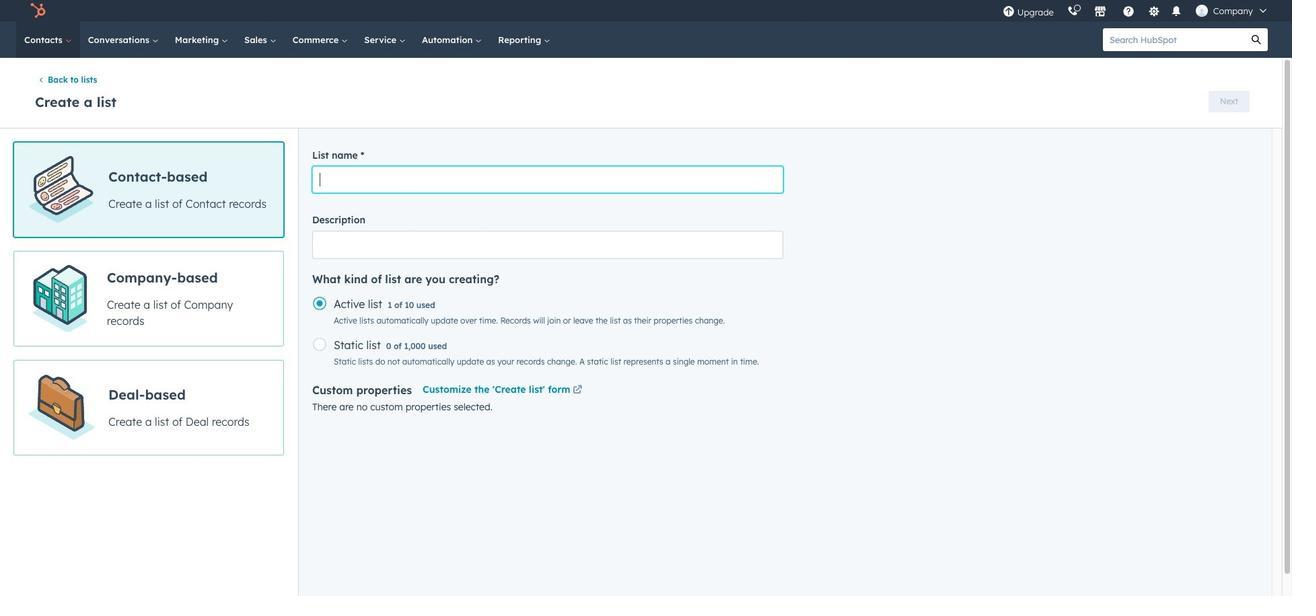 Task type: vqa. For each thing, say whether or not it's contained in the screenshot.
menu
yes



Task type: describe. For each thing, give the bounding box(es) containing it.
2 link opens in a new window image from the top
[[573, 386, 582, 396]]

marketplaces image
[[1094, 6, 1106, 18]]

Search HubSpot search field
[[1103, 28, 1245, 51]]

jacob simon image
[[1196, 5, 1208, 17]]



Task type: locate. For each thing, give the bounding box(es) containing it.
1 link opens in a new window image from the top
[[573, 383, 582, 399]]

None checkbox
[[13, 142, 284, 238], [13, 360, 284, 456], [13, 142, 284, 238], [13, 360, 284, 456]]

List name text field
[[312, 166, 783, 193]]

banner
[[32, 87, 1250, 115]]

link opens in a new window image
[[573, 383, 582, 399], [573, 386, 582, 396]]

None checkbox
[[13, 251, 284, 347]]

None text field
[[312, 231, 783, 259]]

menu
[[996, 0, 1276, 22]]



